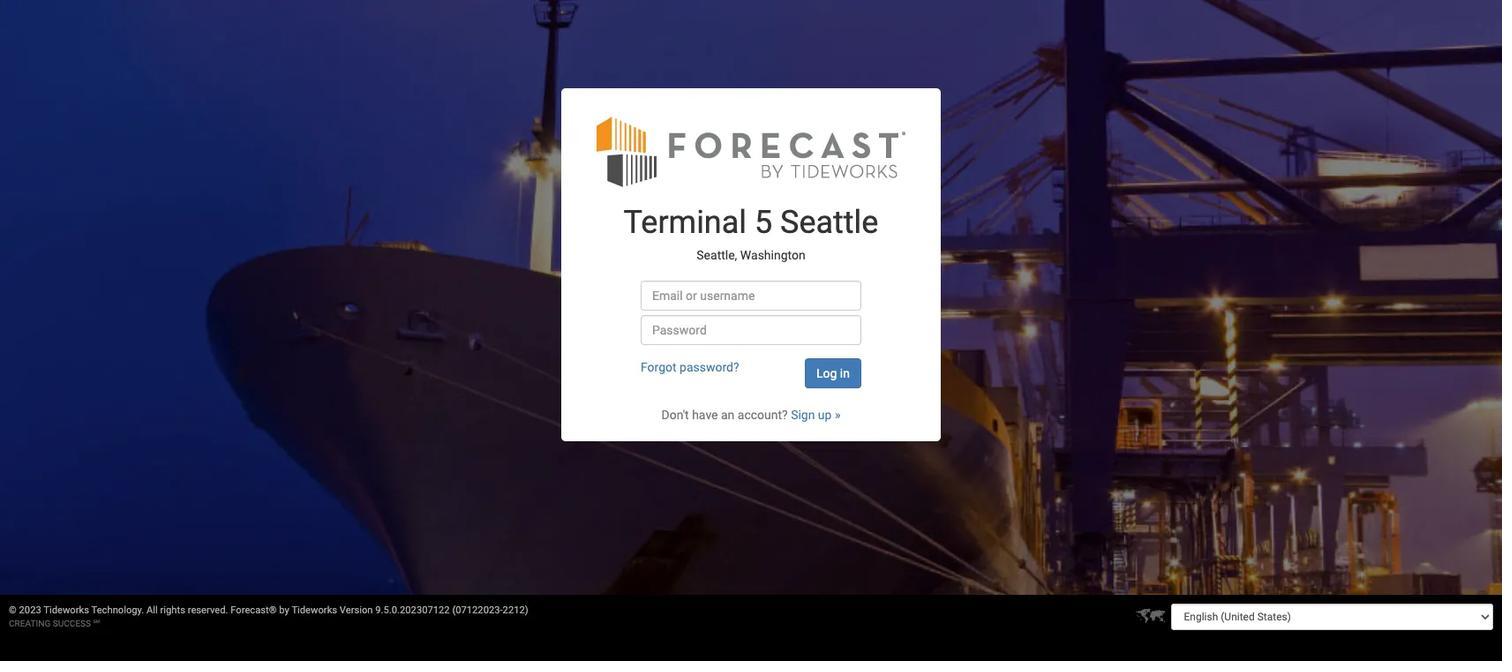 Task type: locate. For each thing, give the bounding box(es) containing it.
Email or username text field
[[641, 280, 862, 310]]

creating
[[9, 619, 51, 629]]

log in button
[[805, 358, 862, 388]]

1 horizontal spatial tideworks
[[292, 605, 337, 616]]

© 2023 tideworks technology. all rights reserved. forecast® by tideworks version 9.5.0.202307122 (07122023-2212) creating success ℠
[[9, 605, 529, 629]]

an
[[721, 408, 735, 422]]

have
[[692, 408, 718, 422]]

»
[[835, 408, 841, 422]]

2 tideworks from the left
[[292, 605, 337, 616]]

©
[[9, 605, 17, 616]]

2212)
[[503, 605, 529, 616]]

success
[[53, 619, 91, 629]]

up
[[818, 408, 832, 422]]

in
[[841, 366, 850, 380]]

tideworks right by
[[292, 605, 337, 616]]

tideworks up success
[[44, 605, 89, 616]]

tideworks
[[44, 605, 89, 616], [292, 605, 337, 616]]

0 horizontal spatial tideworks
[[44, 605, 89, 616]]

forgot
[[641, 360, 677, 374]]

forecast®
[[231, 605, 277, 616]]

washington
[[741, 248, 806, 262]]

5
[[755, 204, 773, 241]]

password?
[[680, 360, 740, 374]]

sign
[[791, 408, 815, 422]]

by
[[279, 605, 290, 616]]

seattle
[[781, 204, 879, 241]]

don't
[[662, 408, 689, 422]]

terminal 5 seattle seattle, washington
[[624, 204, 879, 262]]

2023
[[19, 605, 41, 616]]



Task type: describe. For each thing, give the bounding box(es) containing it.
forgot password? link
[[641, 360, 740, 374]]

reserved.
[[188, 605, 228, 616]]

version
[[340, 605, 373, 616]]

forgot password? log in
[[641, 360, 850, 380]]

account?
[[738, 408, 788, 422]]

(07122023-
[[452, 605, 503, 616]]

technology.
[[91, 605, 144, 616]]

sign up » link
[[791, 408, 841, 422]]

all
[[147, 605, 158, 616]]

seattle,
[[697, 248, 738, 262]]

don't have an account? sign up »
[[662, 408, 841, 422]]

℠
[[93, 619, 100, 629]]

rights
[[160, 605, 185, 616]]

log
[[817, 366, 837, 380]]

terminal
[[624, 204, 747, 241]]

1 tideworks from the left
[[44, 605, 89, 616]]

forecast® by tideworks image
[[597, 114, 906, 188]]

9.5.0.202307122
[[376, 605, 450, 616]]

Password password field
[[641, 315, 862, 345]]



Task type: vqa. For each thing, say whether or not it's contained in the screenshot.
Version at the left bottom of page
yes



